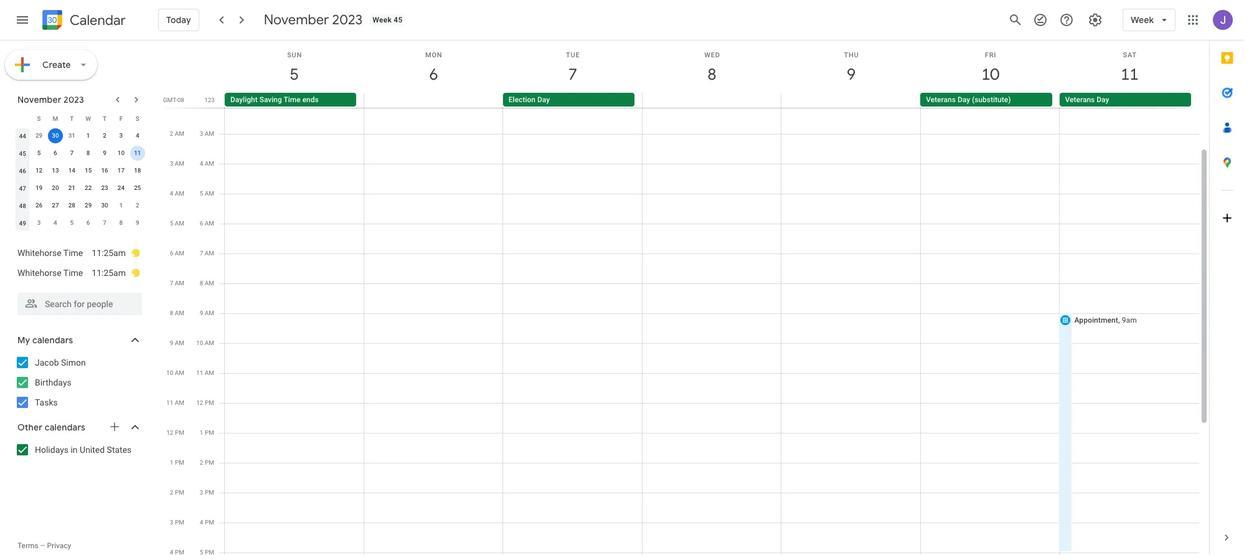 Task type: locate. For each thing, give the bounding box(es) containing it.
0 horizontal spatial week
[[373, 16, 392, 24]]

time up the search for people text field
[[63, 268, 83, 278]]

20 element
[[48, 181, 63, 196]]

list item down december 5 element
[[17, 243, 141, 263]]

other calendars
[[17, 422, 85, 433]]

0 horizontal spatial 6 am
[[170, 250, 184, 257]]

1 horizontal spatial t
[[103, 115, 107, 122]]

30 cell
[[47, 127, 64, 145]]

add other calendars image
[[108, 421, 121, 433]]

13 element
[[48, 163, 63, 178]]

8 inside the wed 8
[[707, 64, 716, 85]]

30 left 31
[[52, 132, 59, 139]]

1 vertical spatial whitehorse
[[17, 268, 61, 278]]

1 horizontal spatial 11 am
[[196, 369, 214, 376]]

11 inside "cell"
[[134, 150, 141, 156]]

0 horizontal spatial t
[[70, 115, 74, 122]]

1 horizontal spatial 45
[[394, 16, 403, 24]]

tue 7
[[566, 51, 580, 85]]

1 vertical spatial 45
[[19, 150, 26, 157]]

time inside button
[[284, 95, 301, 104]]

other
[[17, 422, 42, 433]]

3 left "4 pm"
[[170, 519, 174, 526]]

2 day from the left
[[958, 95, 971, 104]]

45 inside row
[[19, 150, 26, 157]]

cell containing appointment
[[1059, 44, 1200, 555]]

2023 up 31
[[64, 94, 84, 105]]

calendars up in
[[45, 422, 85, 433]]

24
[[118, 184, 125, 191]]

1 horizontal spatial 6 am
[[200, 220, 214, 227]]

november 2023 up the m
[[17, 94, 84, 105]]

list containing whitehorse time
[[5, 238, 152, 288]]

0 horizontal spatial 45
[[19, 150, 26, 157]]

tab list
[[1211, 40, 1245, 520]]

t right w on the left top of page
[[103, 115, 107, 122]]

5
[[289, 64, 298, 85], [37, 150, 41, 156], [200, 190, 203, 197], [70, 219, 74, 226], [170, 220, 173, 227]]

1 whitehorse from the top
[[17, 248, 61, 258]]

row containing 26
[[14, 197, 146, 214]]

1 vertical spatial 9 am
[[170, 340, 184, 346]]

0 vertical spatial 11:25am
[[92, 248, 126, 258]]

0 horizontal spatial 12
[[35, 167, 43, 174]]

week for week
[[1132, 14, 1155, 26]]

8 link
[[698, 60, 727, 89]]

29 for october 29 element
[[35, 132, 43, 139]]

time down december 5 element
[[63, 248, 83, 258]]

row containing 5
[[14, 145, 146, 162]]

december 3 element
[[32, 216, 46, 231]]

column header inside november 2023 grid
[[14, 110, 31, 127]]

week button
[[1123, 5, 1176, 35]]

1 day from the left
[[538, 95, 550, 104]]

appointment
[[1075, 316, 1119, 325]]

column header
[[14, 110, 31, 127]]

1 vertical spatial 2 pm
[[170, 489, 184, 496]]

3
[[200, 130, 203, 137], [119, 132, 123, 139], [170, 160, 173, 167], [37, 219, 41, 226], [200, 489, 203, 496], [170, 519, 174, 526]]

4 am
[[200, 160, 214, 167], [170, 190, 184, 197]]

veterans
[[927, 95, 956, 104], [1066, 95, 1096, 104]]

9 inside thu 9
[[847, 64, 855, 85]]

3 pm up "4 pm"
[[200, 489, 214, 496]]

0 horizontal spatial veterans
[[927, 95, 956, 104]]

1 horizontal spatial 3 am
[[200, 130, 214, 137]]

3 am down 2 am on the left of page
[[170, 160, 184, 167]]

30 element
[[97, 198, 112, 213]]

10
[[981, 64, 999, 85], [118, 150, 125, 156], [196, 340, 203, 346], [166, 369, 173, 376]]

day for veterans day (substitute)
[[958, 95, 971, 104]]

5 inside december 5 element
[[70, 219, 74, 226]]

2 vertical spatial time
[[63, 268, 83, 278]]

44
[[19, 132, 26, 139]]

veterans for veterans day
[[1066, 95, 1096, 104]]

my calendars
[[17, 335, 73, 346]]

1 vertical spatial 12
[[196, 399, 203, 406]]

3 pm
[[200, 489, 214, 496], [170, 519, 184, 526]]

1 vertical spatial 3 am
[[170, 160, 184, 167]]

14 element
[[64, 163, 79, 178]]

s right f
[[136, 115, 139, 122]]

2 horizontal spatial 12
[[196, 399, 203, 406]]

11
[[1121, 64, 1138, 85], [134, 150, 141, 156], [196, 369, 203, 376], [166, 399, 173, 406]]

2 pm
[[200, 459, 214, 466], [170, 489, 184, 496]]

1 horizontal spatial 5 am
[[200, 190, 214, 197]]

row containing daylight saving time ends
[[219, 93, 1210, 108]]

26 element
[[32, 198, 46, 213]]

29 right 28
[[85, 202, 92, 209]]

row group
[[14, 127, 146, 232]]

31
[[68, 132, 75, 139]]

0 vertical spatial 2023
[[332, 11, 363, 29]]

0 vertical spatial 45
[[394, 16, 403, 24]]

whitehorse time down december 4 element
[[17, 248, 83, 258]]

november up sun
[[264, 11, 329, 29]]

0 vertical spatial 12
[[35, 167, 43, 174]]

3 day from the left
[[1097, 95, 1110, 104]]

1 horizontal spatial november 2023
[[264, 11, 363, 29]]

5 inside sun 5
[[289, 64, 298, 85]]

calendar heading
[[67, 12, 126, 29]]

1 horizontal spatial day
[[958, 95, 971, 104]]

calendars
[[32, 335, 73, 346], [45, 422, 85, 433]]

row containing 3
[[14, 214, 146, 232]]

17 element
[[114, 163, 129, 178]]

list
[[5, 238, 152, 288]]

1 s from the left
[[37, 115, 41, 122]]

11 element
[[130, 146, 145, 161]]

11:25am down december 7 element
[[92, 248, 126, 258]]

18
[[134, 167, 141, 174]]

week
[[1132, 14, 1155, 26], [373, 16, 392, 24]]

sun 5
[[287, 51, 302, 85]]

1 whitehorse time from the top
[[17, 248, 83, 258]]

6 link
[[420, 60, 448, 89]]

0 horizontal spatial 10 am
[[166, 369, 184, 376]]

0 horizontal spatial 29
[[35, 132, 43, 139]]

0 horizontal spatial 1 pm
[[170, 459, 184, 466]]

1 horizontal spatial veterans
[[1066, 95, 1096, 104]]

0 vertical spatial 7 am
[[200, 250, 214, 257]]

1 vertical spatial 7 am
[[170, 280, 184, 287]]

0 vertical spatial calendars
[[32, 335, 73, 346]]

settings menu image
[[1089, 12, 1103, 27]]

list item
[[17, 243, 141, 263], [17, 263, 141, 283]]

1 vertical spatial 5 am
[[170, 220, 184, 227]]

1 horizontal spatial week
[[1132, 14, 1155, 26]]

16 element
[[97, 163, 112, 178]]

7
[[568, 64, 577, 85], [70, 150, 74, 156], [103, 219, 106, 226], [200, 250, 203, 257], [170, 280, 173, 287]]

30 inside cell
[[52, 132, 59, 139]]

26
[[35, 202, 43, 209]]

1 horizontal spatial 2 pm
[[200, 459, 214, 466]]

12 element
[[32, 163, 46, 178]]

1 t from the left
[[70, 115, 74, 122]]

november up the m
[[17, 94, 61, 105]]

grid
[[160, 40, 1210, 555]]

9
[[847, 64, 855, 85], [103, 150, 106, 156], [136, 219, 139, 226], [200, 310, 203, 317], [170, 340, 173, 346]]

3 am
[[200, 130, 214, 137], [170, 160, 184, 167]]

thu 9
[[845, 51, 860, 85]]

row
[[219, 44, 1200, 555], [219, 93, 1210, 108], [14, 110, 146, 127], [14, 127, 146, 145], [14, 145, 146, 162], [14, 162, 146, 179], [14, 179, 146, 197], [14, 197, 146, 214], [14, 214, 146, 232]]

0 horizontal spatial 8 am
[[170, 310, 184, 317]]

None search field
[[0, 288, 155, 315]]

6 inside mon 6
[[429, 64, 438, 85]]

1 horizontal spatial 9 am
[[200, 310, 214, 317]]

12 inside row
[[35, 167, 43, 174]]

s left the m
[[37, 115, 41, 122]]

11 cell
[[129, 145, 146, 162]]

29 left 30 cell
[[35, 132, 43, 139]]

t right the m
[[70, 115, 74, 122]]

0 horizontal spatial 30
[[52, 132, 59, 139]]

0 horizontal spatial 12 pm
[[167, 429, 184, 436]]

november 2023
[[264, 11, 363, 29], [17, 94, 84, 105]]

9 link
[[837, 60, 866, 89]]

9am
[[1123, 316, 1138, 325]]

16
[[101, 167, 108, 174]]

0 vertical spatial 3 am
[[200, 130, 214, 137]]

veterans day button
[[1060, 93, 1192, 107]]

calendars up the jacob
[[32, 335, 73, 346]]

cell
[[225, 44, 364, 555], [364, 44, 504, 555], [504, 44, 643, 555], [643, 44, 782, 555], [782, 44, 921, 555], [921, 44, 1061, 555], [1059, 44, 1200, 555], [364, 93, 503, 108], [643, 93, 782, 108], [782, 93, 921, 108]]

1 vertical spatial 11:25am
[[92, 268, 126, 278]]

week inside 'popup button'
[[1132, 14, 1155, 26]]

30 for october 30, today element
[[52, 132, 59, 139]]

2 veterans from the left
[[1066, 95, 1096, 104]]

0 vertical spatial 29
[[35, 132, 43, 139]]

main drawer image
[[15, 12, 30, 27]]

thu
[[845, 51, 860, 59]]

23 element
[[97, 181, 112, 196]]

appointment , 9am
[[1075, 316, 1138, 325]]

create button
[[5, 50, 97, 80]]

0 vertical spatial november 2023
[[264, 11, 363, 29]]

row containing s
[[14, 110, 146, 127]]

row containing 19
[[14, 179, 146, 197]]

30 for 30 element
[[101, 202, 108, 209]]

8 am
[[200, 280, 214, 287], [170, 310, 184, 317]]

day for election day
[[538, 95, 550, 104]]

0 horizontal spatial 2023
[[64, 94, 84, 105]]

1
[[87, 132, 90, 139], [119, 202, 123, 209], [200, 429, 203, 436], [170, 459, 174, 466]]

1 horizontal spatial 12 pm
[[196, 399, 214, 406]]

6 am
[[200, 220, 214, 227], [170, 250, 184, 257]]

1 horizontal spatial 8 am
[[200, 280, 214, 287]]

november 2023 up sun
[[264, 11, 363, 29]]

week 45
[[373, 16, 403, 24]]

11:25am
[[92, 248, 126, 258], [92, 268, 126, 278]]

1 horizontal spatial 3 pm
[[200, 489, 214, 496]]

2023 left week 45
[[332, 11, 363, 29]]

time
[[284, 95, 301, 104], [63, 248, 83, 258], [63, 268, 83, 278]]

29
[[35, 132, 43, 139], [85, 202, 92, 209]]

5 link
[[280, 60, 309, 89]]

11:25am up the search for people text field
[[92, 268, 126, 278]]

in
[[71, 445, 78, 455]]

29 for 29 element
[[85, 202, 92, 209]]

1 vertical spatial 2023
[[64, 94, 84, 105]]

october 29 element
[[32, 128, 46, 143]]

10 inside row
[[118, 150, 125, 156]]

0 horizontal spatial 4 am
[[170, 190, 184, 197]]

veterans day (substitute) button
[[921, 93, 1053, 107]]

calendars for my calendars
[[32, 335, 73, 346]]

1 horizontal spatial november
[[264, 11, 329, 29]]

0 vertical spatial 10 am
[[196, 340, 214, 346]]

18 element
[[130, 163, 145, 178]]

0 vertical spatial 1 pm
[[200, 429, 214, 436]]

3 pm left "4 pm"
[[170, 519, 184, 526]]

123
[[204, 97, 215, 103]]

1 vertical spatial 6 am
[[170, 250, 184, 257]]

0 vertical spatial whitehorse time
[[17, 248, 83, 258]]

0 horizontal spatial 9 am
[[170, 340, 184, 346]]

calendar element
[[40, 7, 126, 35]]

whitehorse time up the search for people text field
[[17, 268, 83, 278]]

jacob
[[35, 358, 59, 368]]

3 left december 4 element
[[37, 219, 41, 226]]

november 2023 grid
[[12, 110, 146, 232]]

7 inside tue 7
[[568, 64, 577, 85]]

0 horizontal spatial november 2023
[[17, 94, 84, 105]]

2 list item from the top
[[17, 263, 141, 283]]

9 am
[[200, 310, 214, 317], [170, 340, 184, 346]]

0 vertical spatial 4 am
[[200, 160, 214, 167]]

row group containing 29
[[14, 127, 146, 232]]

0 horizontal spatial day
[[538, 95, 550, 104]]

row group inside november 2023 grid
[[14, 127, 146, 232]]

gmt-08
[[163, 97, 184, 103]]

0 vertical spatial 8 am
[[200, 280, 214, 287]]

30 left december 1 element
[[101, 202, 108, 209]]

1 horizontal spatial 12
[[167, 429, 174, 436]]

12 pm
[[196, 399, 214, 406], [167, 429, 184, 436]]

t
[[70, 115, 74, 122], [103, 115, 107, 122]]

1 vertical spatial 11 am
[[166, 399, 184, 406]]

1 vertical spatial whitehorse time
[[17, 268, 83, 278]]

december 8 element
[[114, 216, 129, 231]]

2 s from the left
[[136, 115, 139, 122]]

1 vertical spatial november
[[17, 94, 61, 105]]

6
[[429, 64, 438, 85], [54, 150, 57, 156], [87, 219, 90, 226], [200, 220, 203, 227], [170, 250, 173, 257]]

day for veterans day
[[1097, 95, 1110, 104]]

1 veterans from the left
[[927, 95, 956, 104]]

0 vertical spatial 2 pm
[[200, 459, 214, 466]]

0 vertical spatial 5 am
[[200, 190, 214, 197]]

2
[[170, 130, 173, 137], [103, 132, 106, 139], [136, 202, 139, 209], [200, 459, 203, 466], [170, 489, 174, 496]]

2 t from the left
[[103, 115, 107, 122]]

1 vertical spatial 29
[[85, 202, 92, 209]]

2 horizontal spatial day
[[1097, 95, 1110, 104]]

today button
[[158, 5, 199, 35]]

49
[[19, 220, 26, 226]]

row containing appointment
[[219, 44, 1200, 555]]

1 horizontal spatial 29
[[85, 202, 92, 209]]

0 horizontal spatial 3 pm
[[170, 519, 184, 526]]

11 am
[[196, 369, 214, 376], [166, 399, 184, 406]]

october 30, today element
[[48, 128, 63, 143]]

0 horizontal spatial s
[[37, 115, 41, 122]]

1 horizontal spatial 30
[[101, 202, 108, 209]]

15 element
[[81, 163, 96, 178]]

0 vertical spatial time
[[284, 95, 301, 104]]

list item up the search for people text field
[[17, 263, 141, 283]]

3 am right 2 am on the left of page
[[200, 130, 214, 137]]

0 vertical spatial whitehorse
[[17, 248, 61, 258]]

1 vertical spatial 30
[[101, 202, 108, 209]]

1 vertical spatial 10 am
[[166, 369, 184, 376]]

0 vertical spatial 30
[[52, 132, 59, 139]]

day
[[538, 95, 550, 104], [958, 95, 971, 104], [1097, 95, 1110, 104]]

1 vertical spatial 12 pm
[[167, 429, 184, 436]]

holidays in united states
[[35, 445, 132, 455]]

8
[[707, 64, 716, 85], [87, 150, 90, 156], [119, 219, 123, 226], [200, 280, 203, 287], [170, 310, 173, 317]]

1 vertical spatial calendars
[[45, 422, 85, 433]]

row containing 29
[[14, 127, 146, 145]]

whitehorse
[[17, 248, 61, 258], [17, 268, 61, 278]]

time left ends
[[284, 95, 301, 104]]



Task type: describe. For each thing, give the bounding box(es) containing it.
24 element
[[114, 181, 129, 196]]

2 11:25am from the top
[[92, 268, 126, 278]]

19
[[35, 184, 43, 191]]

m
[[53, 115, 58, 122]]

0 vertical spatial 9 am
[[200, 310, 214, 317]]

wed
[[705, 51, 721, 59]]

10 link
[[977, 60, 1005, 89]]

28 element
[[64, 198, 79, 213]]

privacy
[[47, 541, 71, 550]]

3 down 2 am on the left of page
[[170, 160, 173, 167]]

47
[[19, 185, 26, 192]]

0 vertical spatial 3 pm
[[200, 489, 214, 496]]

11 link
[[1116, 60, 1145, 89]]

terms link
[[17, 541, 38, 550]]

17
[[118, 167, 125, 174]]

22 element
[[81, 181, 96, 196]]

13
[[52, 167, 59, 174]]

27
[[52, 202, 59, 209]]

23
[[101, 184, 108, 191]]

0 horizontal spatial 2 pm
[[170, 489, 184, 496]]

0 horizontal spatial 11 am
[[166, 399, 184, 406]]

1 vertical spatial 8 am
[[170, 310, 184, 317]]

1 vertical spatial 3 pm
[[170, 519, 184, 526]]

veterans for veterans day (substitute)
[[927, 95, 956, 104]]

mon
[[426, 51, 443, 59]]

jacob simon
[[35, 358, 86, 368]]

3 down f
[[119, 132, 123, 139]]

veterans day
[[1066, 95, 1110, 104]]

25 element
[[130, 181, 145, 196]]

row containing 12
[[14, 162, 146, 179]]

1 vertical spatial november 2023
[[17, 94, 84, 105]]

states
[[107, 445, 132, 455]]

1 horizontal spatial 1 pm
[[200, 429, 214, 436]]

21 element
[[64, 181, 79, 196]]

2 whitehorse time from the top
[[17, 268, 83, 278]]

3 right 2 am on the left of page
[[200, 130, 203, 137]]

saving
[[260, 95, 282, 104]]

ends
[[303, 95, 319, 104]]

calendars for other calendars
[[45, 422, 85, 433]]

tue
[[566, 51, 580, 59]]

my calendars button
[[2, 330, 155, 350]]

december 7 element
[[97, 216, 112, 231]]

1 horizontal spatial 4 am
[[200, 160, 214, 167]]

1 horizontal spatial 10 am
[[196, 340, 214, 346]]

3 up "4 pm"
[[200, 489, 203, 496]]

sat 11
[[1121, 51, 1138, 85]]

holidays
[[35, 445, 69, 455]]

fri
[[986, 51, 997, 59]]

21
[[68, 184, 75, 191]]

tasks
[[35, 398, 58, 407]]

2 vertical spatial 12
[[167, 429, 174, 436]]

0 vertical spatial 11 am
[[196, 369, 214, 376]]

15
[[85, 167, 92, 174]]

25
[[134, 184, 141, 191]]

,
[[1119, 316, 1121, 325]]

10 element
[[114, 146, 129, 161]]

sun
[[287, 51, 302, 59]]

1 horizontal spatial 2023
[[332, 11, 363, 29]]

2 whitehorse from the top
[[17, 268, 61, 278]]

my
[[17, 335, 30, 346]]

december 6 element
[[81, 216, 96, 231]]

14
[[68, 167, 75, 174]]

calendar
[[70, 12, 126, 29]]

46
[[19, 167, 26, 174]]

0 horizontal spatial 7 am
[[170, 280, 184, 287]]

4 pm
[[200, 519, 214, 526]]

december 1 element
[[114, 198, 129, 213]]

1 vertical spatial 4 am
[[170, 190, 184, 197]]

today
[[166, 14, 191, 26]]

28
[[68, 202, 75, 209]]

27 element
[[48, 198, 63, 213]]

december 5 element
[[64, 216, 79, 231]]

0 horizontal spatial 5 am
[[170, 220, 184, 227]]

0 vertical spatial 12 pm
[[196, 399, 214, 406]]

1 horizontal spatial 7 am
[[200, 250, 214, 257]]

create
[[42, 59, 71, 70]]

6 inside "element"
[[87, 219, 90, 226]]

december 9 element
[[130, 216, 145, 231]]

week for week 45
[[373, 16, 392, 24]]

–
[[40, 541, 45, 550]]

0 horizontal spatial 3 am
[[170, 160, 184, 167]]

grid containing 5
[[160, 40, 1210, 555]]

veterans day (substitute)
[[927, 95, 1011, 104]]

fri 10
[[981, 51, 999, 85]]

0 vertical spatial november
[[264, 11, 329, 29]]

birthdays
[[35, 378, 71, 388]]

my calendars list
[[2, 353, 155, 412]]

29 element
[[81, 198, 96, 213]]

48
[[19, 202, 26, 209]]

1 11:25am from the top
[[92, 248, 126, 258]]

Search for people text field
[[25, 293, 135, 315]]

2 am
[[170, 130, 184, 137]]

daylight saving time ends button
[[225, 93, 357, 107]]

election day
[[509, 95, 550, 104]]

0 vertical spatial 6 am
[[200, 220, 214, 227]]

terms
[[17, 541, 38, 550]]

daylight saving time ends
[[231, 95, 319, 104]]

december 4 element
[[48, 216, 63, 231]]

terms – privacy
[[17, 541, 71, 550]]

election
[[509, 95, 536, 104]]

22
[[85, 184, 92, 191]]

gmt-
[[163, 97, 177, 103]]

19 element
[[32, 181, 46, 196]]

1 vertical spatial time
[[63, 248, 83, 258]]

mon 6
[[426, 51, 443, 85]]

08
[[177, 97, 184, 103]]

1 vertical spatial 1 pm
[[170, 459, 184, 466]]

w
[[86, 115, 91, 122]]

sat
[[1124, 51, 1138, 59]]

7 link
[[559, 60, 588, 89]]

privacy link
[[47, 541, 71, 550]]

20
[[52, 184, 59, 191]]

daylight
[[231, 95, 258, 104]]

other calendars button
[[2, 417, 155, 437]]

united
[[80, 445, 105, 455]]

simon
[[61, 358, 86, 368]]

(substitute)
[[973, 95, 1011, 104]]

december 2 element
[[130, 198, 145, 213]]

october 31 element
[[64, 128, 79, 143]]

f
[[119, 115, 123, 122]]

wed 8
[[705, 51, 721, 85]]

1 list item from the top
[[17, 243, 141, 263]]

election day button
[[503, 93, 635, 107]]



Task type: vqa. For each thing, say whether or not it's contained in the screenshot.


